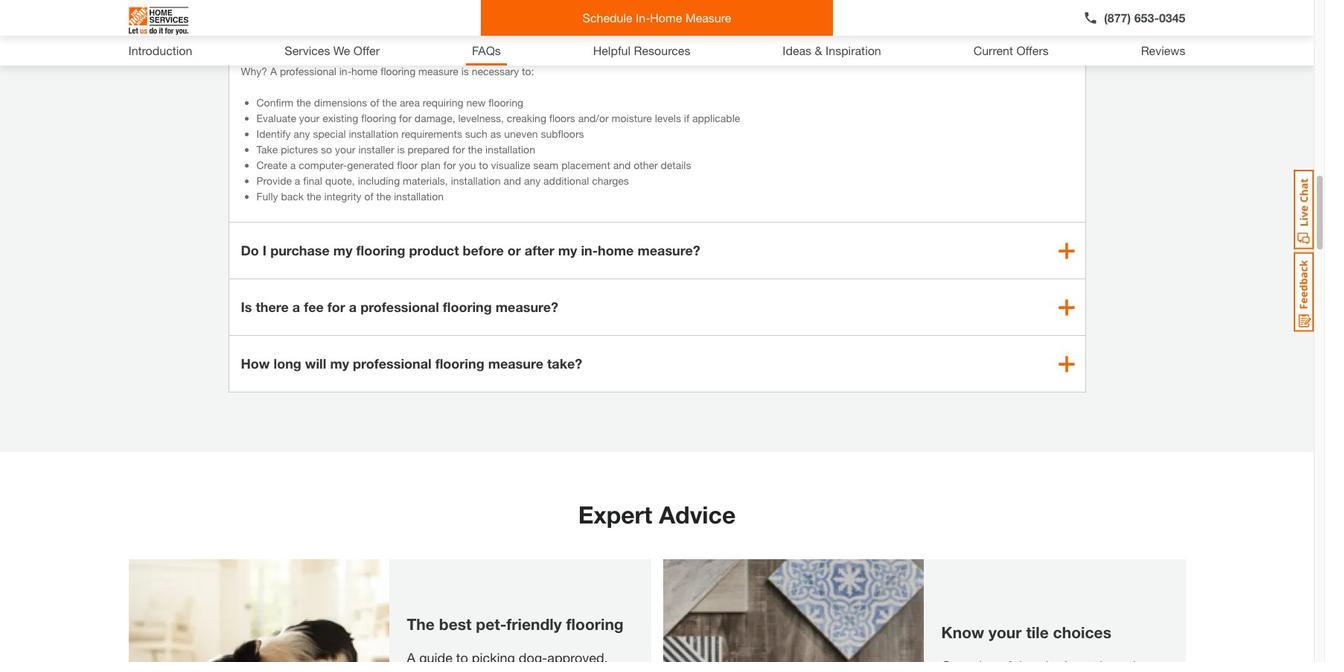 Task type: locate. For each thing, give the bounding box(es) containing it.
0 vertical spatial in-
[[339, 65, 352, 77]]

for up the you
[[453, 143, 465, 156]]

digital
[[703, 18, 731, 31]]

a up the installation. on the top left of the page
[[241, 18, 248, 31]]

1 horizontal spatial measure?
[[638, 242, 701, 258]]

and up charges
[[614, 159, 631, 171]]

visualize
[[491, 159, 531, 171]]

is
[[391, 18, 398, 31], [462, 65, 469, 77], [397, 143, 405, 156]]

home
[[352, 65, 378, 77], [598, 242, 634, 258]]

any up pictures at the top
[[294, 127, 310, 140]]

a left final
[[295, 174, 300, 187]]

home down charges
[[598, 242, 634, 258]]

product
[[409, 242, 459, 258]]

1 horizontal spatial to
[[855, 18, 864, 31]]

know your tile choices link
[[663, 559, 1186, 662]]

any down the seam
[[524, 174, 541, 187]]

the
[[297, 96, 311, 109], [382, 96, 397, 109], [468, 143, 483, 156], [307, 190, 322, 203], [377, 190, 391, 203]]

0 vertical spatial the
[[297, 34, 314, 46]]

is inside confirm the dimensions of the area requiring new flooring evaluate your existing flooring for damage, levelness, creaking floors and/or moisture levels if applicable identify any special installation requirements such as uneven subfloors take pictures so your installer is prepared for the installation create a computer-generated floor plan for you to visualize seam placement and other details provide a final quote, including materials, installation and any additional charges fully back the integrity of the installation
[[397, 143, 405, 156]]

&
[[815, 43, 823, 57]]

feedback link image
[[1295, 252, 1315, 332]]

your inside a professional flooring measure is performed by a certified measure technician and uses advanced digital measurement technology to quickly and accurately map your installation. the measure takes about
[[998, 18, 1019, 31]]

for down area
[[399, 112, 412, 124]]

offers
[[1017, 43, 1049, 57]]

the right the installation. on the top left of the page
[[297, 34, 314, 46]]

your right map
[[998, 18, 1019, 31]]

computer-
[[299, 159, 347, 171]]

so
[[321, 143, 332, 156]]

measure?
[[638, 242, 701, 258], [496, 299, 559, 315]]

45
[[418, 34, 429, 46]]

and down visualize
[[504, 174, 521, 187]]

performed
[[401, 18, 450, 31]]

dimensions
[[314, 96, 368, 109]]

new
[[467, 96, 486, 109]]

0 horizontal spatial the
[[297, 34, 314, 46]]

and/or
[[579, 112, 609, 124]]

measure up takes
[[348, 18, 388, 31]]

1 vertical spatial the
[[407, 615, 435, 634]]

after
[[525, 242, 555, 258]]

my for how long will my professional flooring measure take?
[[330, 355, 349, 372]]

know your tile choices
[[942, 624, 1112, 642]]

0 vertical spatial a
[[241, 18, 248, 31]]

there
[[256, 299, 289, 315]]

area
[[400, 96, 420, 109]]

1 horizontal spatial the
[[407, 615, 435, 634]]

i
[[263, 242, 267, 258]]

quote,
[[325, 174, 355, 187]]

do i purchase my flooring product before or after my in-home measure?
[[241, 242, 701, 258]]

my right purchase
[[334, 242, 353, 258]]

professional down the is there a fee for a professional flooring measure?
[[353, 355, 432, 372]]

0 horizontal spatial home
[[352, 65, 378, 77]]

(877)
[[1105, 10, 1132, 25]]

provide
[[257, 174, 292, 187]]

your left tile
[[989, 624, 1022, 642]]

my for do i purchase my flooring product before or after my in-home measure?
[[334, 242, 353, 258]]

1 vertical spatial is
[[462, 65, 469, 77]]

blue and white tile; orange tile icon image
[[663, 559, 924, 662]]

to:
[[522, 65, 534, 77]]

current offers
[[974, 43, 1049, 57]]

plan
[[421, 159, 441, 171]]

home down "offer"
[[352, 65, 378, 77]]

faqs
[[472, 43, 501, 57]]

to
[[855, 18, 864, 31], [479, 159, 488, 171]]

the best pet-friendly flooring link
[[129, 559, 651, 662]]

45 minutes .
[[418, 34, 475, 46]]

the down including on the left top
[[377, 190, 391, 203]]

in- down we
[[339, 65, 352, 77]]

subfloors
[[541, 127, 584, 140]]

0345
[[1160, 10, 1186, 25]]

my
[[334, 242, 353, 258], [559, 242, 578, 258], [330, 355, 349, 372]]

1 vertical spatial home
[[598, 242, 634, 258]]

installer
[[359, 143, 395, 156]]

measurement
[[734, 18, 798, 31]]

expert
[[579, 501, 653, 529]]

0 vertical spatial of
[[370, 96, 379, 109]]

1 vertical spatial to
[[479, 159, 488, 171]]

levels
[[655, 112, 682, 124]]

evaluate
[[257, 112, 296, 124]]

confirm the dimensions of the area requiring new flooring evaluate your existing flooring for damage, levelness, creaking floors and/or moisture levels if applicable identify any special installation requirements such as uneven subfloors take pictures so your installer is prepared for the installation create a computer-generated floor plan for you to visualize seam placement and other details provide a final quote, including materials, installation and any additional charges fully back the integrity of the installation
[[257, 96, 741, 203]]

1 vertical spatial in-
[[581, 242, 598, 258]]

0 vertical spatial is
[[391, 18, 398, 31]]

you
[[459, 159, 476, 171]]

1 vertical spatial of
[[365, 190, 374, 203]]

and left uses
[[609, 18, 627, 31]]

materials,
[[403, 174, 448, 187]]

0 vertical spatial to
[[855, 18, 864, 31]]

back
[[281, 190, 304, 203]]

resources
[[634, 43, 691, 57]]

black and white dog laying on white carpet; orange paw print icon image
[[129, 559, 389, 662]]

why?
[[241, 65, 267, 77]]

flooring
[[310, 18, 345, 31], [381, 65, 416, 77], [489, 96, 524, 109], [362, 112, 396, 124], [356, 242, 406, 258], [443, 299, 492, 315], [436, 355, 485, 372], [567, 615, 624, 634]]

(877) 653-0345
[[1105, 10, 1186, 25]]

1 horizontal spatial any
[[524, 174, 541, 187]]

2 vertical spatial is
[[397, 143, 405, 156]]

to left quickly
[[855, 18, 864, 31]]

a right why?
[[270, 65, 277, 77]]

0 horizontal spatial a
[[241, 18, 248, 31]]

professional inside a professional flooring measure is performed by a certified measure technician and uses advanced digital measurement technology to quickly and accurately map your installation. the measure takes about
[[251, 18, 307, 31]]

1 vertical spatial a
[[270, 65, 277, 77]]

do
[[241, 242, 259, 258]]

measure right certified
[[516, 18, 556, 31]]

for
[[399, 112, 412, 124], [453, 143, 465, 156], [444, 159, 456, 171], [328, 299, 346, 315]]

the
[[297, 34, 314, 46], [407, 615, 435, 634]]

technician
[[559, 18, 606, 31]]

0 vertical spatial any
[[294, 127, 310, 140]]

if
[[684, 112, 690, 124]]

0 horizontal spatial measure?
[[496, 299, 559, 315]]

and
[[609, 18, 627, 31], [903, 18, 921, 31], [614, 159, 631, 171], [504, 174, 521, 187]]

live chat image
[[1295, 170, 1315, 250]]

to right the you
[[479, 159, 488, 171]]

about
[[388, 34, 415, 46]]

ideas & inspiration
[[783, 43, 882, 57]]

installation up visualize
[[486, 143, 536, 156]]

installation
[[349, 127, 399, 140], [486, 143, 536, 156], [451, 174, 501, 187], [394, 190, 444, 203]]

professional up the 'how long will my professional flooring measure take?'
[[361, 299, 439, 315]]

is up floor
[[397, 143, 405, 156]]

of down the why? a professional in-home flooring measure is necessary to: on the top left of page
[[370, 96, 379, 109]]

for left the you
[[444, 159, 456, 171]]

in- right after on the left top
[[581, 242, 598, 258]]

the down such
[[468, 143, 483, 156]]

0 vertical spatial home
[[352, 65, 378, 77]]

pictures
[[281, 143, 318, 156]]

the down final
[[307, 190, 322, 203]]

a professional flooring measure is performed by a certified measure technician and uses advanced digital measurement technology to quickly and accurately map your installation. the measure takes about
[[241, 18, 1019, 46]]

pet-
[[476, 615, 507, 634]]

professional up the installation. on the top left of the page
[[251, 18, 307, 31]]

a right by
[[467, 18, 473, 31]]

uses
[[630, 18, 652, 31]]

home
[[651, 10, 683, 25]]

choices
[[1054, 624, 1112, 642]]

a
[[467, 18, 473, 31], [290, 159, 296, 171], [295, 174, 300, 187], [293, 299, 300, 315], [349, 299, 357, 315]]

measure left takes
[[317, 34, 357, 46]]

of down including on the left top
[[365, 190, 374, 203]]

your right the so
[[335, 143, 356, 156]]

additional
[[544, 174, 589, 187]]

floors
[[550, 112, 576, 124]]

is left necessary
[[462, 65, 469, 77]]

the left best
[[407, 615, 435, 634]]

as
[[491, 127, 502, 140]]

fully
[[257, 190, 278, 203]]

existing
[[323, 112, 359, 124]]

0 horizontal spatial to
[[479, 159, 488, 171]]

measure
[[686, 10, 732, 25]]

advice
[[659, 501, 736, 529]]

a inside a professional flooring measure is performed by a certified measure technician and uses advanced digital measurement technology to quickly and accurately map your installation. the measure takes about
[[241, 18, 248, 31]]

is up about
[[391, 18, 398, 31]]

my right will
[[330, 355, 349, 372]]

create
[[257, 159, 288, 171]]

requiring
[[423, 96, 464, 109]]



Task type: describe. For each thing, give the bounding box(es) containing it.
take?
[[547, 355, 583, 372]]

your up special
[[299, 112, 320, 124]]

my right after on the left top
[[559, 242, 578, 258]]

special
[[313, 127, 346, 140]]

0 horizontal spatial any
[[294, 127, 310, 140]]

for right fee
[[328, 299, 346, 315]]

installation up installer
[[349, 127, 399, 140]]

before
[[463, 242, 504, 258]]

1 vertical spatial measure?
[[496, 299, 559, 315]]

to inside confirm the dimensions of the area requiring new flooring evaluate your existing flooring for damage, levelness, creaking floors and/or moisture levels if applicable identify any special installation requirements such as uneven subfloors take pictures so your installer is prepared for the installation create a computer-generated floor plan for you to visualize seam placement and other details provide a final quote, including materials, installation and any additional charges fully back the integrity of the installation
[[479, 159, 488, 171]]

by
[[453, 18, 464, 31]]

offer
[[354, 43, 380, 57]]

1 horizontal spatial a
[[270, 65, 277, 77]]

why? a professional in-home flooring measure is necessary to:
[[241, 65, 534, 77]]

1 vertical spatial any
[[524, 174, 541, 187]]

seam
[[534, 159, 559, 171]]

is
[[241, 299, 252, 315]]

takes
[[360, 34, 385, 46]]

expert advice
[[579, 501, 736, 529]]

we
[[334, 43, 350, 57]]

professional down services
[[280, 65, 337, 77]]

moisture
[[612, 112, 652, 124]]

best
[[439, 615, 472, 634]]

in-
[[636, 10, 651, 25]]

ideas
[[783, 43, 812, 57]]

do it for you logo image
[[129, 1, 188, 41]]

floor
[[397, 159, 418, 171]]

fee
[[304, 299, 324, 315]]

is inside a professional flooring measure is performed by a certified measure technician and uses advanced digital measurement technology to quickly and accurately map your installation. the measure takes about
[[391, 18, 398, 31]]

technology
[[801, 18, 852, 31]]

installation down materials,
[[394, 190, 444, 203]]

schedule
[[583, 10, 633, 25]]

long
[[274, 355, 302, 372]]

a inside a professional flooring measure is performed by a certified measure technician and uses advanced digital measurement technology to quickly and accurately map your installation. the measure takes about
[[467, 18, 473, 31]]

1 horizontal spatial home
[[598, 242, 634, 258]]

final
[[303, 174, 322, 187]]

0 vertical spatial measure?
[[638, 242, 701, 258]]

tile
[[1027, 624, 1049, 642]]

653-
[[1135, 10, 1160, 25]]

a left fee
[[293, 299, 300, 315]]

how long will my professional flooring measure take?
[[241, 355, 583, 372]]

a down pictures at the top
[[290, 159, 296, 171]]

damage,
[[415, 112, 456, 124]]

is there a fee for a professional flooring measure?
[[241, 299, 559, 315]]

(877) 653-0345 link
[[1084, 9, 1186, 27]]

necessary
[[472, 65, 519, 77]]

identify
[[257, 127, 291, 140]]

charges
[[592, 174, 629, 187]]

the left area
[[382, 96, 397, 109]]

0 horizontal spatial in-
[[339, 65, 352, 77]]

1 horizontal spatial in-
[[581, 242, 598, 258]]

installation down the you
[[451, 174, 501, 187]]

introduction
[[129, 43, 193, 57]]

generated
[[347, 159, 394, 171]]

requirements
[[402, 127, 463, 140]]

services
[[285, 43, 330, 57]]

how
[[241, 355, 270, 372]]

schedule in-home measure button
[[481, 0, 834, 36]]

measure up requiring
[[419, 65, 459, 77]]

the right confirm at the left of the page
[[297, 96, 311, 109]]

levelness,
[[458, 112, 504, 124]]

confirm
[[257, 96, 294, 109]]

inspiration
[[826, 43, 882, 57]]

uneven
[[504, 127, 538, 140]]

.
[[472, 34, 475, 46]]

details
[[661, 159, 692, 171]]

certified
[[475, 18, 513, 31]]

placement
[[562, 159, 611, 171]]

and right quickly
[[903, 18, 921, 31]]

map
[[974, 18, 995, 31]]

minutes
[[432, 34, 472, 46]]

take
[[257, 143, 278, 156]]

your inside know your tile choices link
[[989, 624, 1022, 642]]

flooring inside a professional flooring measure is performed by a certified measure technician and uses advanced digital measurement technology to quickly and accurately map your installation. the measure takes about
[[310, 18, 345, 31]]

a right fee
[[349, 299, 357, 315]]

helpful
[[593, 43, 631, 57]]

other
[[634, 159, 658, 171]]

know
[[942, 624, 985, 642]]

prepared
[[408, 143, 450, 156]]

the inside a professional flooring measure is performed by a certified measure technician and uses advanced digital measurement technology to quickly and accurately map your installation. the measure takes about
[[297, 34, 314, 46]]

friendly
[[507, 615, 562, 634]]

services we offer
[[285, 43, 380, 57]]

installation.
[[241, 34, 294, 46]]

quickly
[[867, 18, 900, 31]]

schedule in-home measure
[[583, 10, 732, 25]]

to inside a professional flooring measure is performed by a certified measure technician and uses advanced digital measurement technology to quickly and accurately map your installation. the measure takes about
[[855, 18, 864, 31]]

such
[[465, 127, 488, 140]]

accurately
[[923, 18, 972, 31]]

advanced
[[655, 18, 700, 31]]

integrity
[[324, 190, 362, 203]]

applicable
[[693, 112, 741, 124]]

measure left the take?
[[488, 355, 544, 372]]

helpful resources
[[593, 43, 691, 57]]

reviews
[[1142, 43, 1186, 57]]



Task type: vqa. For each thing, say whether or not it's contained in the screenshot.
What can we help you find today? search box
no



